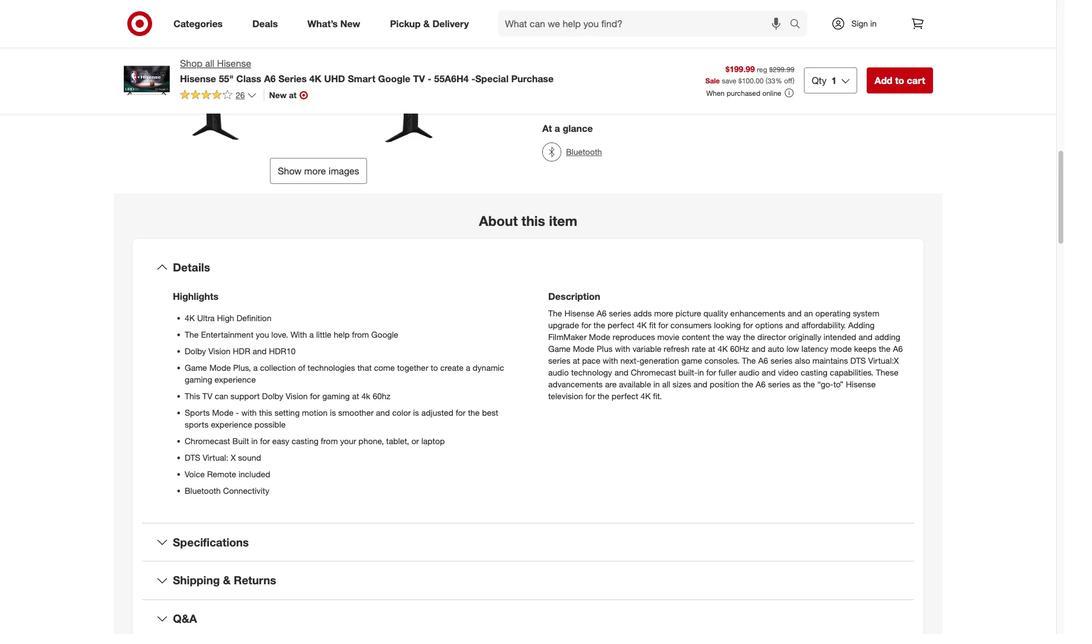 Task type: vqa. For each thing, say whether or not it's contained in the screenshot.
WHEN
yes



Task type: describe. For each thing, give the bounding box(es) containing it.
& for pickup
[[423, 18, 430, 29]]

x
[[231, 453, 236, 463]]

position
[[710, 380, 740, 390]]

and up originally
[[786, 320, 800, 331]]

director
[[758, 332, 786, 343]]

for left easy
[[260, 436, 270, 447]]

and down you
[[253, 346, 267, 357]]

all inside description the hisense a6 series adds more picture quality enhancements and an operating system upgrade for the perfect 4k fit for consumers looking for options and affordability.  adding filmmaker mode reproduces movie content the way the director originally intended and adding game mode plus with variable refresh rate at 4k 60hz and auto low latency mode keeps the a6 series at pace with next-generation game consoles.  the a6 series also maintains dts virtual:x audio technology and chromecast built-in for fuller audio and video casting capabilities.  these advancements are available in all sizes and position the a6 series as the "go-to" hisense television for the perfect 4k fit.
[[662, 380, 671, 390]]

categories link
[[163, 11, 238, 37]]

26
[[236, 90, 245, 100]]

$199.99
[[726, 64, 755, 74]]

sound
[[238, 453, 261, 463]]

generation
[[640, 356, 679, 366]]

easy
[[272, 436, 289, 447]]

more inside description the hisense a6 series adds more picture quality enhancements and an operating system upgrade for the perfect 4k fit for consumers looking for options and affordability.  adding filmmaker mode reproduces movie content the way the director originally intended and adding game mode plus with variable refresh rate at 4k 60hz and auto low latency mode keeps the a6 series at pace with next-generation game consoles.  the a6 series also maintains dts virtual:x audio technology and chromecast built-in for fuller audio and video casting capabilities.  these advancements are available in all sizes and position the a6 series as the "go-to" hisense television for the perfect 4k fit.
[[654, 308, 673, 319]]

chromecast built in for easy casting from your phone, tablet, or laptop
[[185, 436, 445, 447]]

tv inside shop all hisense hisense 55" class a6 series 4k uhd smart google tv - 55a6h4 -special purchase
[[413, 73, 425, 84]]

experience inside game mode plus, a collection of technologies that come together to create a dynamic gaming experience
[[215, 375, 256, 385]]

a left little
[[309, 330, 314, 340]]

0 horizontal spatial new
[[269, 90, 287, 100]]

mode up pace
[[573, 344, 595, 354]]

shipping
[[173, 574, 220, 588]]

q&a
[[173, 613, 197, 626]]

can
[[215, 391, 228, 402]]

1 is from the left
[[330, 408, 336, 418]]

)
[[793, 76, 795, 85]]

1 horizontal spatial gaming
[[322, 391, 350, 402]]

1 vertical spatial tv
[[202, 391, 212, 402]]

sizes
[[673, 380, 691, 390]]

categories
[[174, 18, 223, 29]]

q&a button
[[142, 601, 914, 635]]

glance
[[563, 123, 593, 134]]

help
[[334, 330, 350, 340]]

maintains
[[813, 356, 848, 366]]

for up "motion"
[[310, 391, 320, 402]]

show
[[278, 165, 302, 177]]

system
[[853, 308, 880, 319]]

dts inside description the hisense a6 series adds more picture quality enhancements and an operating system upgrade for the perfect 4k fit for consumers looking for options and affordability.  adding filmmaker mode reproduces movie content the way the director originally intended and adding game mode plus with variable refresh rate at 4k 60hz and auto low latency mode keeps the a6 series at pace with next-generation game consoles.  the a6 series also maintains dts virtual:x audio technology and chromecast built-in for fuller audio and video casting capabilities.  these advancements are available in all sizes and position the a6 series as the "go-to" hisense television for the perfect 4k fit.
[[851, 356, 866, 366]]

all inside shop all hisense hisense 55" class a6 series 4k uhd smart google tv - 55a6h4 -special purchase
[[205, 58, 214, 69]]

pickup & delivery link
[[380, 11, 484, 37]]

motion
[[302, 408, 328, 418]]

game
[[682, 356, 702, 366]]

the inside the sports mode - with this setting motion is smoother and color is adjusted for the best sports experience possible
[[468, 408, 480, 418]]

built-
[[679, 368, 698, 378]]

virtual:x
[[869, 356, 899, 366]]

and inside the sports mode - with this setting motion is smoother and color is adjusted for the best sports experience possible
[[376, 408, 390, 418]]

1 vertical spatial dolby
[[262, 391, 283, 402]]

4k left fit.
[[641, 391, 651, 402]]

high
[[217, 313, 234, 324]]

pickup
[[390, 18, 421, 29]]

laptop
[[421, 436, 445, 447]]

options
[[756, 320, 783, 331]]

hisense up 55"
[[217, 58, 251, 69]]

1 vertical spatial with
[[603, 356, 618, 366]]

bluetooth for bluetooth
[[566, 147, 602, 157]]

upgrade
[[548, 320, 579, 331]]

1 vertical spatial or
[[412, 436, 419, 447]]

available
[[619, 380, 651, 390]]

in right built
[[251, 436, 258, 447]]

dynamic
[[473, 363, 504, 373]]

4k left ultra
[[185, 313, 195, 324]]

and up keeps
[[859, 332, 873, 343]]

4k left the fit in the right bottom of the page
[[637, 320, 647, 331]]

an
[[804, 308, 813, 319]]

adding
[[848, 320, 875, 331]]

1 horizontal spatial from
[[352, 330, 369, 340]]

capabilities.
[[830, 368, 874, 378]]

picture
[[676, 308, 701, 319]]

sign inside button
[[906, 19, 921, 28]]

mode inside game mode plus, a collection of technologies that come together to create a dynamic gaming experience
[[209, 363, 231, 373]]

sign in inside sign in 'link'
[[852, 18, 877, 29]]

1 horizontal spatial this
[[522, 213, 545, 229]]

for up filmmaker
[[582, 320, 591, 331]]

a6 inside shop all hisense hisense 55" class a6 series 4k uhd smart google tv - 55a6h4 -special purchase
[[264, 73, 276, 84]]

hisense 55&#34; class a6 series 4k uhd smart google tv - 55a6h4 -special purchase, 6 of 7 image
[[323, 0, 514, 149]]

qty 1
[[812, 75, 837, 86]]

delivery
[[433, 18, 469, 29]]

for down advancements
[[585, 391, 595, 402]]

1 horizontal spatial -
[[428, 73, 432, 84]]

at left 4k
[[352, 391, 359, 402]]

0 horizontal spatial dts
[[185, 453, 200, 463]]

60hz
[[730, 344, 750, 354]]

highlights
[[173, 291, 219, 303]]

series down video
[[768, 380, 790, 390]]

1 vertical spatial vision
[[286, 391, 308, 402]]

& for shipping
[[223, 574, 231, 588]]

hisense 55&#34; class a6 series 4k uhd smart google tv - 55a6h4 -special purchase, 5 of 7 image
[[123, 0, 314, 149]]

next-
[[621, 356, 640, 366]]

0 horizontal spatial chromecast
[[185, 436, 230, 447]]

special
[[475, 73, 509, 84]]

content
[[682, 332, 710, 343]]

save
[[722, 76, 737, 85]]

in up fit.
[[654, 380, 660, 390]]

for down consoles.
[[707, 368, 716, 378]]

casting inside description the hisense a6 series adds more picture quality enhancements and an operating system upgrade for the perfect 4k fit for consumers looking for options and affordability.  adding filmmaker mode reproduces movie content the way the director originally intended and adding game mode plus with variable refresh rate at 4k 60hz and auto low latency mode keeps the a6 series at pace with next-generation game consoles.  the a6 series also maintains dts virtual:x audio technology and chromecast built-in for fuller audio and video casting capabilities.  these advancements are available in all sizes and position the a6 series as the "go-to" hisense television for the perfect 4k fit.
[[801, 368, 828, 378]]

way
[[727, 332, 741, 343]]

purchased
[[727, 89, 761, 97]]

what's new
[[308, 18, 360, 29]]

0 vertical spatial new
[[340, 18, 360, 29]]

a6 down auto
[[758, 356, 768, 366]]

4k up consoles.
[[718, 344, 728, 354]]

voice remote included
[[185, 470, 270, 480]]

reproduces
[[613, 332, 655, 343]]

video
[[778, 368, 799, 378]]

in down game
[[698, 368, 704, 378]]

the up plus
[[594, 320, 606, 331]]

for inside the sports mode - with this setting motion is smoother and color is adjusted for the best sports experience possible
[[456, 408, 466, 418]]

more inside button
[[304, 165, 326, 177]]

a6 down adding
[[893, 344, 903, 354]]

keeps
[[855, 344, 877, 354]]

built
[[233, 436, 249, 447]]

hisense down capabilities.
[[846, 380, 876, 390]]

with inside the sports mode - with this setting motion is smoother and color is adjusted for the best sports experience possible
[[241, 408, 257, 418]]

also
[[795, 356, 810, 366]]

operating
[[816, 308, 851, 319]]

what's new link
[[297, 11, 375, 37]]

class
[[236, 73, 261, 84]]

the down looking
[[713, 332, 724, 343]]

rate
[[692, 344, 706, 354]]

game mode plus, a collection of technologies that come together to create a dynamic gaming experience
[[185, 363, 504, 385]]

and left video
[[762, 368, 776, 378]]

at
[[542, 123, 552, 134]]

experience inside the sports mode - with this setting motion is smoother and color is adjusted for the best sports experience possible
[[211, 420, 252, 430]]

phone,
[[359, 436, 384, 447]]

technologies
[[308, 363, 355, 373]]

sign in inside sign in button
[[906, 19, 928, 28]]

bluetooth button
[[542, 139, 602, 165]]

best
[[482, 408, 499, 418]]

%
[[776, 76, 782, 85]]

2 horizontal spatial -
[[472, 73, 475, 84]]

intended
[[824, 332, 857, 343]]

included
[[239, 470, 270, 480]]

entertainment
[[201, 330, 254, 340]]

game inside description the hisense a6 series adds more picture quality enhancements and an operating system upgrade for the perfect 4k fit for consumers looking for options and affordability.  adding filmmaker mode reproduces movie content the way the director originally intended and adding game mode plus with variable refresh rate at 4k 60hz and auto low latency mode keeps the a6 series at pace with next-generation game consoles.  the a6 series also maintains dts virtual:x audio technology and chromecast built-in for fuller audio and video casting capabilities.  these advancements are available in all sizes and position the a6 series as the "go-to" hisense television for the perfect 4k fit.
[[548, 344, 571, 354]]

4k
[[362, 391, 370, 402]]

possible
[[255, 420, 286, 430]]

support
[[231, 391, 260, 402]]

$
[[739, 76, 742, 85]]

mode up plus
[[589, 332, 611, 343]]

a right at
[[555, 123, 560, 134]]

the up 60hz
[[744, 332, 755, 343]]

you
[[256, 330, 269, 340]]

1
[[832, 75, 837, 86]]

0 horizontal spatial vision
[[208, 346, 231, 357]]

originally
[[789, 332, 822, 343]]

hisense down "shop"
[[180, 73, 216, 84]]

(
[[766, 76, 768, 85]]

television
[[548, 391, 583, 402]]

4k inside shop all hisense hisense 55" class a6 series 4k uhd smart google tv - 55a6h4 -special purchase
[[309, 73, 322, 84]]

hisense down description
[[565, 308, 595, 319]]

returns
[[234, 574, 276, 588]]

sign inside 'link'
[[852, 18, 868, 29]]



Task type: locate. For each thing, give the bounding box(es) containing it.
the up upgrade
[[548, 308, 562, 319]]

game inside game mode plus, a collection of technologies that come together to create a dynamic gaming experience
[[185, 363, 207, 373]]

1 vertical spatial game
[[185, 363, 207, 373]]

0 horizontal spatial sign
[[852, 18, 868, 29]]

gaming up the sports mode - with this setting motion is smoother and color is adjusted for the best sports experience possible
[[322, 391, 350, 402]]

affordability.
[[802, 320, 846, 331]]

image of hisense 55" class a6 series 4k uhd smart google tv - 55a6h4 -special purchase image
[[123, 57, 171, 104]]

this inside the sports mode - with this setting motion is smoother and color is adjusted for the best sports experience possible
[[259, 408, 272, 418]]

1 horizontal spatial audio
[[739, 368, 760, 378]]

in
[[871, 18, 877, 29], [923, 19, 928, 28], [698, 368, 704, 378], [654, 380, 660, 390], [251, 436, 258, 447]]

virtual:
[[203, 453, 228, 463]]

vision up setting in the bottom left of the page
[[286, 391, 308, 402]]

0 vertical spatial casting
[[801, 368, 828, 378]]

and down next-
[[615, 368, 629, 378]]

and left an
[[788, 308, 802, 319]]

game down filmmaker
[[548, 344, 571, 354]]

tv left the 'can'
[[202, 391, 212, 402]]

sale
[[706, 76, 720, 85]]

this up possible
[[259, 408, 272, 418]]

the left best
[[468, 408, 480, 418]]

0 vertical spatial vision
[[208, 346, 231, 357]]

search
[[785, 19, 813, 31]]

2 sign from the left
[[906, 19, 921, 28]]

1 horizontal spatial sign in
[[906, 19, 928, 28]]

1 vertical spatial from
[[321, 436, 338, 447]]

4k
[[309, 73, 322, 84], [185, 313, 195, 324], [637, 320, 647, 331], [718, 344, 728, 354], [641, 391, 651, 402]]

2 vertical spatial with
[[241, 408, 257, 418]]

sign in link
[[821, 11, 895, 37]]

dolby down ultra
[[185, 346, 206, 357]]

to inside button
[[895, 75, 905, 86]]

0 horizontal spatial dolby
[[185, 346, 206, 357]]

voice
[[185, 470, 205, 480]]

sports
[[185, 420, 209, 430]]

1 horizontal spatial all
[[662, 380, 671, 390]]

1 horizontal spatial is
[[413, 408, 419, 418]]

off
[[784, 76, 793, 85]]

the down the are at the right
[[598, 391, 609, 402]]

vision
[[208, 346, 231, 357], [286, 391, 308, 402]]

vision down "entertainment"
[[208, 346, 231, 357]]

latency
[[802, 344, 829, 354]]

1 horizontal spatial more
[[654, 308, 673, 319]]

1 vertical spatial the
[[185, 330, 199, 340]]

0 horizontal spatial from
[[321, 436, 338, 447]]

new down "series" at the left of page
[[269, 90, 287, 100]]

day
[[635, 44, 651, 55]]

0 vertical spatial from
[[352, 330, 369, 340]]

and left auto
[[752, 344, 766, 354]]

0 horizontal spatial all
[[205, 58, 214, 69]]

1 horizontal spatial to
[[895, 75, 905, 86]]

1 audio from the left
[[548, 368, 569, 378]]

0 vertical spatial bluetooth
[[566, 147, 602, 157]]

0 horizontal spatial tv
[[202, 391, 212, 402]]

fit
[[649, 320, 656, 331]]

0 vertical spatial perfect
[[608, 320, 635, 331]]

0 horizontal spatial is
[[330, 408, 336, 418]]

at down "series" at the left of page
[[289, 90, 297, 100]]

1 horizontal spatial casting
[[801, 368, 828, 378]]

1 horizontal spatial game
[[548, 344, 571, 354]]

0 vertical spatial chromecast
[[631, 368, 676, 378]]

1 vertical spatial all
[[662, 380, 671, 390]]

5%
[[591, 44, 605, 55]]

enhancements
[[731, 308, 786, 319]]

or right create
[[597, 17, 606, 29]]

a right plus,
[[253, 363, 258, 373]]

1 vertical spatial dts
[[185, 453, 200, 463]]

& inside dropdown button
[[223, 574, 231, 588]]

0 vertical spatial experience
[[215, 375, 256, 385]]

0 horizontal spatial bluetooth
[[185, 486, 221, 496]]

sign in left sign in button
[[852, 18, 877, 29]]

gaming inside game mode plus, a collection of technologies that come together to create a dynamic gaming experience
[[185, 375, 212, 385]]

the up virtual:x on the bottom right of page
[[879, 344, 891, 354]]

a
[[555, 123, 560, 134], [309, 330, 314, 340], [253, 363, 258, 373], [466, 363, 470, 373]]

adjusted
[[422, 408, 454, 418]]

0 vertical spatial gaming
[[185, 375, 212, 385]]

for right adjusted
[[456, 408, 466, 418]]

What can we help you find? suggestions appear below search field
[[498, 11, 793, 37]]

remote
[[207, 470, 236, 480]]

- left 55a6h4
[[428, 73, 432, 84]]

is right "color"
[[413, 408, 419, 418]]

the down 60hz
[[742, 356, 756, 366]]

hisense
[[217, 58, 251, 69], [180, 73, 216, 84], [565, 308, 595, 319], [846, 380, 876, 390]]

for down enhancements
[[743, 320, 753, 331]]

quality
[[704, 308, 728, 319]]

google up come
[[371, 330, 398, 340]]

details button
[[142, 249, 914, 286]]

4k left uhd
[[309, 73, 322, 84]]

with down plus
[[603, 356, 618, 366]]

shipping & returns button
[[142, 562, 914, 600]]

dolby
[[185, 346, 206, 357], [262, 391, 283, 402]]

color
[[392, 408, 411, 418]]

1 horizontal spatial the
[[548, 308, 562, 319]]

1 vertical spatial google
[[371, 330, 398, 340]]

0 vertical spatial dolby
[[185, 346, 206, 357]]

1 horizontal spatial vision
[[286, 391, 308, 402]]

ultra
[[197, 313, 215, 324]]

1 vertical spatial more
[[654, 308, 673, 319]]

0 vertical spatial all
[[205, 58, 214, 69]]

& left returns
[[223, 574, 231, 588]]

series down auto
[[771, 356, 793, 366]]

0 horizontal spatial to
[[431, 363, 438, 373]]

little
[[316, 330, 332, 340]]

the right position
[[742, 380, 754, 390]]

a right create
[[466, 363, 470, 373]]

all
[[205, 58, 214, 69], [662, 380, 671, 390]]

collection
[[260, 363, 296, 373]]

0 horizontal spatial &
[[223, 574, 231, 588]]

save
[[566, 44, 588, 55]]

a6
[[264, 73, 276, 84], [597, 308, 607, 319], [893, 344, 903, 354], [758, 356, 768, 366], [756, 380, 766, 390]]

the down ultra
[[185, 330, 199, 340]]

dolby up setting in the bottom left of the page
[[262, 391, 283, 402]]

for right the fit in the right bottom of the page
[[659, 320, 668, 331]]

qty
[[812, 75, 827, 86]]

new
[[340, 18, 360, 29], [269, 90, 287, 100]]

casting right easy
[[292, 436, 319, 447]]

come
[[374, 363, 395, 373]]

0 horizontal spatial gaming
[[185, 375, 212, 385]]

0 vertical spatial the
[[548, 308, 562, 319]]

1 vertical spatial gaming
[[322, 391, 350, 402]]

new right what's
[[340, 18, 360, 29]]

0 horizontal spatial sign in
[[852, 18, 877, 29]]

every
[[608, 44, 632, 55]]

from
[[352, 330, 369, 340], [321, 436, 338, 447]]

1 vertical spatial this
[[259, 408, 272, 418]]

sports
[[185, 408, 210, 418]]

smoother
[[338, 408, 374, 418]]

1 horizontal spatial chromecast
[[631, 368, 676, 378]]

experience up built
[[211, 420, 252, 430]]

at left pace
[[573, 356, 580, 366]]

about this item
[[479, 213, 578, 229]]

as
[[793, 380, 801, 390]]

from right help in the left of the page
[[352, 330, 369, 340]]

1 vertical spatial chromecast
[[185, 436, 230, 447]]

$199.99 reg $299.99 sale save $ 100.00 ( 33 % off )
[[706, 64, 795, 85]]

1 horizontal spatial dolby
[[262, 391, 283, 402]]

bluetooth down voice at bottom left
[[185, 486, 221, 496]]

series down filmmaker
[[548, 356, 571, 366]]

"go-
[[818, 380, 834, 390]]

registry
[[645, 17, 677, 29]]

a6 down description
[[597, 308, 607, 319]]

0 vertical spatial google
[[378, 73, 411, 84]]

the
[[548, 308, 562, 319], [185, 330, 199, 340], [742, 356, 756, 366]]

1 horizontal spatial bluetooth
[[566, 147, 602, 157]]

this
[[185, 391, 200, 402]]

0 vertical spatial more
[[304, 165, 326, 177]]

bluetooth connectivity
[[185, 486, 269, 496]]

technology
[[571, 368, 612, 378]]

to inside game mode plus, a collection of technologies that come together to create a dynamic gaming experience
[[431, 363, 438, 373]]

to left create
[[431, 363, 438, 373]]

with up next-
[[615, 344, 630, 354]]

manage
[[608, 17, 643, 29]]

audio up advancements
[[548, 368, 569, 378]]

0 vertical spatial or
[[597, 17, 606, 29]]

& right 'pickup' in the left of the page
[[423, 18, 430, 29]]

this tv can support dolby vision for gaming at 4k 60hz
[[185, 391, 391, 402]]

0 horizontal spatial audio
[[548, 368, 569, 378]]

1 horizontal spatial sign
[[906, 19, 921, 28]]

0 vertical spatial this
[[522, 213, 545, 229]]

0 horizontal spatial casting
[[292, 436, 319, 447]]

dts up voice at bottom left
[[185, 453, 200, 463]]

in up the cart
[[923, 19, 928, 28]]

bluetooth inside button
[[566, 147, 602, 157]]

0 horizontal spatial game
[[185, 363, 207, 373]]

this left item
[[522, 213, 545, 229]]

- down support
[[236, 408, 239, 418]]

in inside sign in button
[[923, 19, 928, 28]]

with
[[291, 330, 307, 340]]

description the hisense a6 series adds more picture quality enhancements and an operating system upgrade for the perfect 4k fit for consumers looking for options and affordability.  adding filmmaker mode reproduces movie content the way the director originally intended and adding game mode plus with variable refresh rate at 4k 60hz and auto low latency mode keeps the a6 series at pace with next-generation game consoles.  the a6 series also maintains dts virtual:x audio technology and chromecast built-in for fuller audio and video casting capabilities.  these advancements are available in all sizes and position the a6 series as the "go-to" hisense television for the perfect 4k fit.
[[548, 291, 903, 402]]

0 horizontal spatial this
[[259, 408, 272, 418]]

1 sign in from the left
[[852, 18, 877, 29]]

2 sign in from the left
[[906, 19, 928, 28]]

more up the fit in the right bottom of the page
[[654, 308, 673, 319]]

reg
[[757, 65, 768, 74]]

dolby vision hdr and hdr10
[[185, 346, 296, 357]]

0 vertical spatial to
[[895, 75, 905, 86]]

bluetooth down glance
[[566, 147, 602, 157]]

google inside shop all hisense hisense 55" class a6 series 4k uhd smart google tv - 55a6h4 -special purchase
[[378, 73, 411, 84]]

a6 right class
[[264, 73, 276, 84]]

sign right sign in 'link'
[[906, 19, 921, 28]]

bluetooth for bluetooth connectivity
[[185, 486, 221, 496]]

0 horizontal spatial or
[[412, 436, 419, 447]]

a6 left as
[[756, 380, 766, 390]]

2 horizontal spatial the
[[742, 356, 756, 366]]

2 is from the left
[[413, 408, 419, 418]]

26 link
[[180, 89, 257, 103]]

0 horizontal spatial the
[[185, 330, 199, 340]]

hdr
[[233, 346, 250, 357]]

sign left sign in button
[[852, 18, 868, 29]]

0 vertical spatial with
[[615, 344, 630, 354]]

0 vertical spatial game
[[548, 344, 571, 354]]

in inside sign in 'link'
[[871, 18, 877, 29]]

consoles.
[[705, 356, 740, 366]]

1 horizontal spatial new
[[340, 18, 360, 29]]

1 vertical spatial experience
[[211, 420, 252, 430]]

0 horizontal spatial more
[[304, 165, 326, 177]]

tablet,
[[386, 436, 409, 447]]

dts
[[851, 356, 866, 366], [185, 453, 200, 463]]

0 vertical spatial dts
[[851, 356, 866, 366]]

4k ultra high definition
[[185, 313, 272, 324]]

1 vertical spatial to
[[431, 363, 438, 373]]

perfect up reproduces
[[608, 320, 635, 331]]

more
[[304, 165, 326, 177], [654, 308, 673, 319]]

sign in button
[[899, 14, 933, 33]]

0 vertical spatial tv
[[413, 73, 425, 84]]

dts up capabilities.
[[851, 356, 866, 366]]

and down built-
[[694, 380, 708, 390]]

chromecast down generation
[[631, 368, 676, 378]]

sign in up the cart
[[906, 19, 928, 28]]

1 sign from the left
[[852, 18, 868, 29]]

and down 60hz
[[376, 408, 390, 418]]

is right "motion"
[[330, 408, 336, 418]]

about
[[479, 213, 518, 229]]

series
[[609, 308, 631, 319], [548, 356, 571, 366], [771, 356, 793, 366], [768, 380, 790, 390]]

auto
[[768, 344, 785, 354]]

1 vertical spatial casting
[[292, 436, 319, 447]]

search button
[[785, 11, 813, 39]]

image gallery element
[[123, 0, 514, 184]]

1 horizontal spatial or
[[597, 17, 606, 29]]

to right add
[[895, 75, 905, 86]]

audio right fuller
[[739, 368, 760, 378]]

-
[[428, 73, 432, 84], [472, 73, 475, 84], [236, 408, 239, 418]]

1 vertical spatial new
[[269, 90, 287, 100]]

adding
[[875, 332, 901, 343]]

1 horizontal spatial dts
[[851, 356, 866, 366]]

movie
[[658, 332, 680, 343]]

series
[[278, 73, 307, 84]]

1 vertical spatial perfect
[[612, 391, 639, 402]]

of
[[298, 363, 305, 373]]

with down support
[[241, 408, 257, 418]]

chromecast up virtual:
[[185, 436, 230, 447]]

1 horizontal spatial &
[[423, 18, 430, 29]]

2 audio from the left
[[739, 368, 760, 378]]

33
[[768, 76, 776, 85]]

looking
[[714, 320, 741, 331]]

at right rate
[[709, 344, 716, 354]]

more right show
[[304, 165, 326, 177]]

- inside the sports mode - with this setting motion is smoother and color is adjusted for the best sports experience possible
[[236, 408, 239, 418]]

chromecast inside description the hisense a6 series adds more picture quality enhancements and an operating system upgrade for the perfect 4k fit for consumers looking for options and affordability.  adding filmmaker mode reproduces movie content the way the director originally intended and adding game mode plus with variable refresh rate at 4k 60hz and auto low latency mode keeps the a6 series at pace with next-generation game consoles.  the a6 series also maintains dts virtual:x audio technology and chromecast built-in for fuller audio and video casting capabilities.  these advancements are available in all sizes and position the a6 series as the "go-to" hisense television for the perfect 4k fit.
[[631, 368, 676, 378]]

1 vertical spatial &
[[223, 574, 231, 588]]

mode inside the sports mode - with this setting motion is smoother and color is adjusted for the best sports experience possible
[[212, 408, 234, 418]]

1 vertical spatial bluetooth
[[185, 486, 221, 496]]

add to cart button
[[867, 68, 933, 94]]

in left sign in button
[[871, 18, 877, 29]]

1 horizontal spatial tv
[[413, 73, 425, 84]]

series left adds
[[609, 308, 631, 319]]

or right the tablet,
[[412, 436, 419, 447]]

0 vertical spatial &
[[423, 18, 430, 29]]

0 horizontal spatial -
[[236, 408, 239, 418]]

show more images button
[[270, 158, 367, 184]]

- right 55a6h4
[[472, 73, 475, 84]]

uhd
[[324, 73, 345, 84]]

55"
[[219, 73, 234, 84]]

new at
[[269, 90, 297, 100]]

experience down plus,
[[215, 375, 256, 385]]

pace
[[582, 356, 601, 366]]

purchase
[[511, 73, 554, 84]]

2 vertical spatial the
[[742, 356, 756, 366]]

variable
[[633, 344, 662, 354]]

all left sizes
[[662, 380, 671, 390]]

the right as
[[804, 380, 815, 390]]



